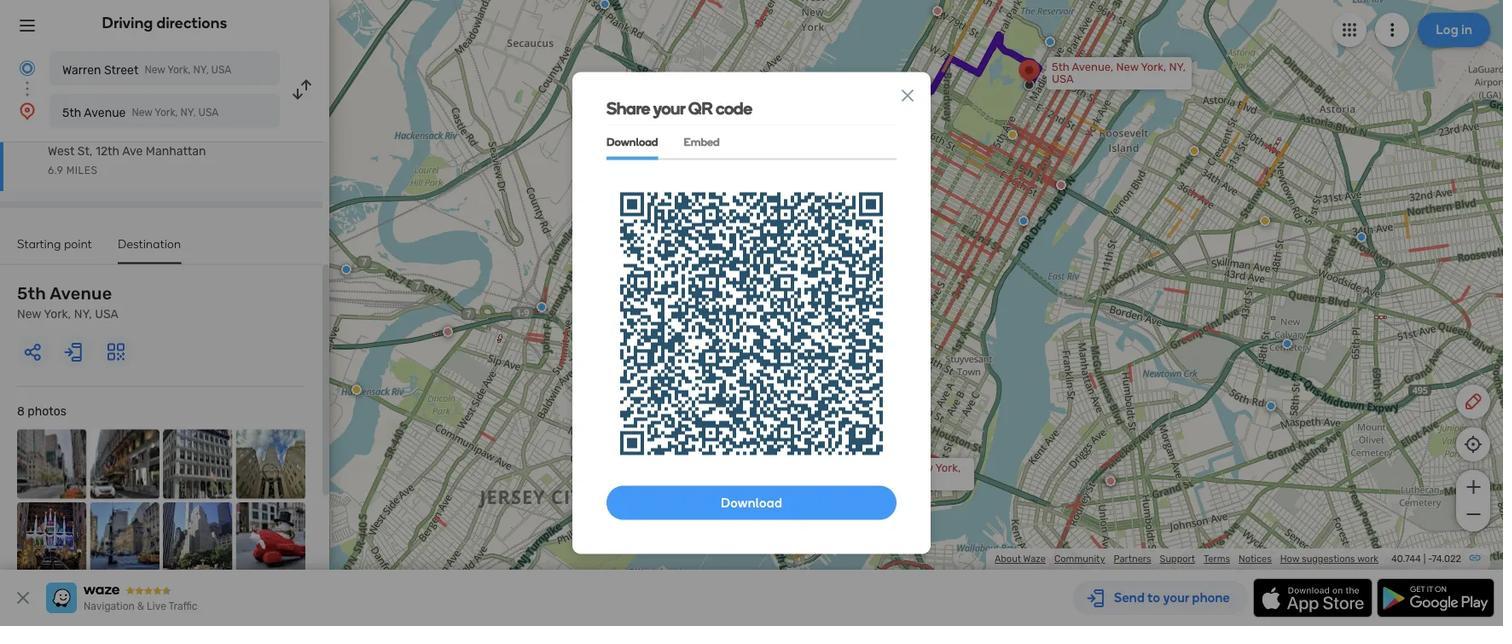 Task type: describe. For each thing, give the bounding box(es) containing it.
york, inside 'warren street, new york, ny, usa'
[[936, 462, 961, 475]]

image 2 of 5th avenue, new york image
[[90, 430, 160, 499]]

image 8 of 5th avenue, new york image
[[236, 503, 305, 572]]

notices link
[[1239, 553, 1272, 565]]

image 3 of 5th avenue, new york image
[[163, 430, 233, 499]]

ave
[[122, 144, 143, 158]]

traffic
[[169, 601, 197, 613]]

live
[[147, 601, 166, 613]]

5th avenue, new york, ny, usa
[[1052, 61, 1186, 86]]

0 vertical spatial avenue
[[84, 105, 126, 119]]

40.744
[[1392, 553, 1421, 565]]

pencil image
[[1463, 392, 1484, 412]]

code
[[716, 98, 752, 118]]

community link
[[1055, 553, 1105, 565]]

x image
[[898, 85, 918, 105]]

york, down starting point button
[[44, 307, 71, 321]]

how
[[1280, 553, 1300, 565]]

usa inside 'warren street, new york, ny, usa'
[[854, 474, 876, 487]]

west
[[48, 144, 75, 158]]

share your qr code
[[607, 98, 752, 118]]

qr
[[688, 98, 713, 118]]

york, inside 5th avenue, new york, ny, usa
[[1141, 61, 1167, 74]]

navigation
[[84, 601, 135, 613]]

x image
[[13, 588, 33, 608]]

navigation & live traffic
[[84, 601, 197, 613]]

manhattan
[[146, 144, 206, 158]]

directions
[[157, 14, 227, 32]]

6.9
[[48, 165, 63, 177]]

destination button
[[118, 236, 181, 264]]

usa inside warren street new york, ny, usa
[[211, 64, 232, 76]]

-
[[1428, 553, 1432, 565]]

notices
[[1239, 553, 1272, 565]]

suggestions
[[1302, 553, 1356, 565]]

download link
[[607, 125, 658, 160]]

|
[[1424, 553, 1426, 565]]

image 6 of 5th avenue, new york image
[[90, 503, 160, 572]]

warren street new york, ny, usa
[[62, 63, 232, 77]]

about waze community partners support terms notices how suggestions work
[[995, 553, 1379, 565]]

york, up manhattan
[[155, 107, 178, 119]]

partners link
[[1114, 553, 1152, 565]]

terms
[[1204, 553, 1230, 565]]

york, inside warren street new york, ny, usa
[[167, 64, 191, 76]]

image 7 of 5th avenue, new york image
[[163, 503, 233, 572]]

driving directions
[[102, 14, 227, 32]]

1 vertical spatial 5th
[[62, 105, 81, 119]]

5th inside 5th avenue, new york, ny, usa
[[1052, 61, 1070, 74]]

image 1 of 5th avenue, new york image
[[17, 430, 87, 499]]

partners
[[1114, 553, 1152, 565]]

point
[[64, 236, 92, 251]]

ny, inside warren street new york, ny, usa
[[193, 64, 209, 76]]

new inside 'warren street, new york, ny, usa'
[[911, 462, 933, 475]]

support
[[1160, 553, 1195, 565]]

embed
[[684, 135, 720, 148]]

work
[[1358, 553, 1379, 565]]

40.744 | -74.022
[[1392, 553, 1462, 565]]

avenue,
[[1072, 61, 1114, 74]]

ny, inside 'warren street, new york, ny, usa'
[[834, 474, 851, 487]]

terms link
[[1204, 553, 1230, 565]]

location image
[[17, 101, 38, 121]]



Task type: vqa. For each thing, say whether or not it's contained in the screenshot.
&
yes



Task type: locate. For each thing, give the bounding box(es) containing it.
new right street,
[[911, 462, 933, 475]]

1 vertical spatial 5th avenue new york, ny, usa
[[17, 284, 119, 321]]

york, right "avenue,"
[[1141, 61, 1167, 74]]

5th avenue new york, ny, usa
[[62, 105, 219, 119], [17, 284, 119, 321]]

5th left "avenue,"
[[1052, 61, 1070, 74]]

1 vertical spatial warren
[[834, 462, 870, 475]]

destination
[[118, 236, 181, 251]]

warren street, new york, ny, usa
[[834, 462, 961, 487]]

12th
[[95, 144, 120, 158]]

5th
[[1052, 61, 1070, 74], [62, 105, 81, 119], [17, 284, 46, 304]]

ny, left street,
[[834, 474, 851, 487]]

starting
[[17, 236, 61, 251]]

st,
[[77, 144, 93, 158]]

starting point
[[17, 236, 92, 251]]

how suggestions work link
[[1280, 553, 1379, 565]]

usa inside 5th avenue, new york, ny, usa
[[1052, 73, 1074, 86]]

0 horizontal spatial 5th
[[17, 284, 46, 304]]

5th avenue new york, ny, usa up ave
[[62, 105, 219, 119]]

warren left street
[[62, 63, 101, 77]]

new inside 5th avenue, new york, ny, usa
[[1116, 61, 1139, 74]]

warren for street
[[62, 63, 101, 77]]

york, down directions
[[167, 64, 191, 76]]

street
[[104, 63, 139, 77]]

current location image
[[17, 58, 38, 78]]

2 horizontal spatial 5th
[[1052, 61, 1070, 74]]

2 vertical spatial 5th
[[17, 284, 46, 304]]

download
[[607, 135, 658, 148]]

image 5 of 5th avenue, new york image
[[17, 503, 87, 572]]

warren left street,
[[834, 462, 870, 475]]

community
[[1055, 553, 1105, 565]]

ny, up manhattan
[[180, 107, 196, 119]]

0 vertical spatial 5th avenue new york, ny, usa
[[62, 105, 219, 119]]

warren inside 'warren street, new york, ny, usa'
[[834, 462, 870, 475]]

link image
[[1468, 551, 1482, 565]]

new
[[1116, 61, 1139, 74], [145, 64, 165, 76], [132, 107, 152, 119], [17, 307, 41, 321], [911, 462, 933, 475]]

0 horizontal spatial warren
[[62, 63, 101, 77]]

5th avenue new york, ny, usa down starting point button
[[17, 284, 119, 321]]

starting point button
[[17, 236, 92, 262]]

ny, inside 5th avenue, new york, ny, usa
[[1169, 61, 1186, 74]]

new right "avenue,"
[[1116, 61, 1139, 74]]

5th inside 5th avenue new york, ny, usa
[[17, 284, 46, 304]]

avenue
[[84, 105, 126, 119], [50, 284, 112, 304]]

74.022
[[1432, 553, 1462, 565]]

warren for street,
[[834, 462, 870, 475]]

about
[[995, 553, 1021, 565]]

usa
[[211, 64, 232, 76], [1052, 73, 1074, 86], [198, 107, 219, 119], [95, 307, 119, 321], [854, 474, 876, 487]]

8 photos
[[17, 404, 66, 419]]

5th up "west" at the top of the page
[[62, 105, 81, 119]]

ny, down directions
[[193, 64, 209, 76]]

new up ave
[[132, 107, 152, 119]]

5th down starting point button
[[17, 284, 46, 304]]

driving
[[102, 14, 153, 32]]

zoom out image
[[1463, 504, 1484, 525]]

avenue down 'point'
[[50, 284, 112, 304]]

1 vertical spatial avenue
[[50, 284, 112, 304]]

your
[[653, 98, 685, 118]]

warren
[[62, 63, 101, 77], [834, 462, 870, 475]]

ny, down starting point button
[[74, 307, 92, 321]]

miles
[[66, 165, 98, 177]]

photos
[[28, 404, 66, 419]]

street,
[[873, 462, 908, 475]]

8
[[17, 404, 25, 419]]

avenue up 12th
[[84, 105, 126, 119]]

image 4 of 5th avenue, new york image
[[236, 430, 305, 499]]

new right street
[[145, 64, 165, 76]]

west st, 12th ave manhattan 6.9 miles
[[48, 144, 206, 177]]

1 horizontal spatial warren
[[834, 462, 870, 475]]

new inside warren street new york, ny, usa
[[145, 64, 165, 76]]

ny, right "avenue,"
[[1169, 61, 1186, 74]]

support link
[[1160, 553, 1195, 565]]

share
[[607, 98, 650, 118]]

york,
[[1141, 61, 1167, 74], [167, 64, 191, 76], [155, 107, 178, 119], [44, 307, 71, 321], [936, 462, 961, 475]]

embed link
[[684, 125, 720, 160]]

0 vertical spatial 5th
[[1052, 61, 1070, 74]]

&
[[137, 601, 144, 613]]

1 horizontal spatial 5th
[[62, 105, 81, 119]]

about waze link
[[995, 553, 1046, 565]]

ny,
[[1169, 61, 1186, 74], [193, 64, 209, 76], [180, 107, 196, 119], [74, 307, 92, 321], [834, 474, 851, 487]]

york, right street,
[[936, 462, 961, 475]]

new down starting point button
[[17, 307, 41, 321]]

waze
[[1024, 553, 1046, 565]]

zoom in image
[[1463, 477, 1484, 497]]

0 vertical spatial warren
[[62, 63, 101, 77]]



